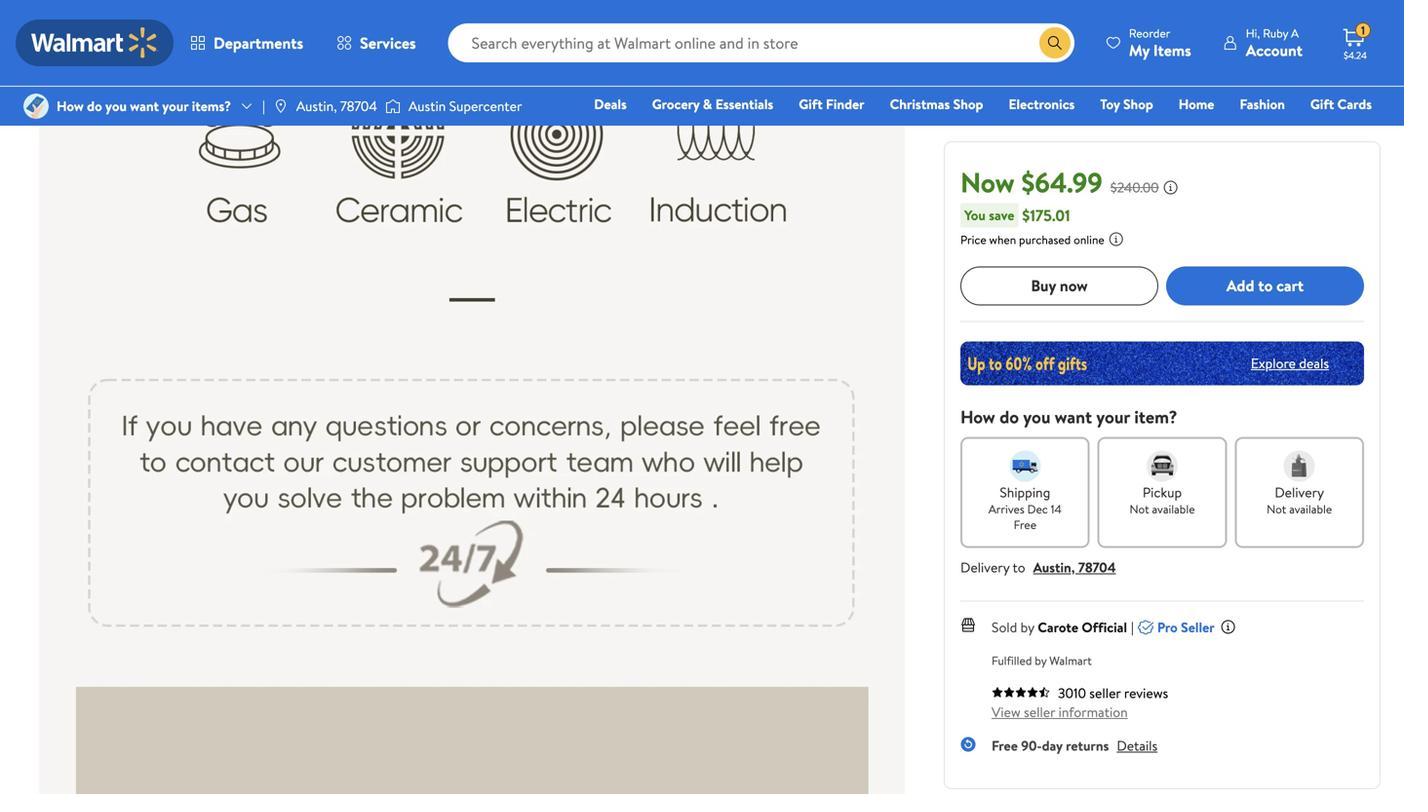 Task type: vqa. For each thing, say whether or not it's contained in the screenshot.
the top by
yes



Task type: locate. For each thing, give the bounding box(es) containing it.
available inside pickup not available
[[1152, 501, 1195, 518]]

available inside delivery not available
[[1289, 501, 1332, 518]]

departments
[[214, 32, 303, 54]]

to for add
[[1258, 275, 1273, 297]]

austin,
[[296, 96, 337, 116], [1033, 558, 1075, 577]]

1 horizontal spatial  image
[[385, 97, 401, 116]]

1 vertical spatial free
[[992, 737, 1018, 756]]

78704 down services popup button
[[340, 96, 377, 116]]

dec
[[1027, 501, 1048, 518]]

not for pickup
[[1130, 501, 1149, 518]]

 image left austin
[[385, 97, 401, 116]]

1 horizontal spatial not
[[1267, 501, 1287, 518]]

by right 'sold'
[[1021, 618, 1035, 637]]

austin, down 14
[[1033, 558, 1075, 577]]

gift left cards
[[1311, 95, 1334, 114]]

1 horizontal spatial your
[[1096, 405, 1130, 429]]

you for how do you want your item?
[[1023, 405, 1051, 429]]

| right items?
[[262, 96, 265, 116]]

0 horizontal spatial by
[[1021, 618, 1035, 637]]

information
[[1059, 703, 1128, 722]]

1 vertical spatial 78704
[[1078, 558, 1116, 577]]

1 horizontal spatial by
[[1035, 653, 1047, 669]]

1 horizontal spatial want
[[1055, 405, 1092, 429]]

0 horizontal spatial how
[[57, 96, 84, 116]]

by right fulfilled
[[1035, 653, 1047, 669]]

not inside delivery not available
[[1267, 501, 1287, 518]]

intent image for pickup image
[[1147, 451, 1178, 482]]

1 not from the left
[[1130, 501, 1149, 518]]

0 horizontal spatial not
[[1130, 501, 1149, 518]]

price when purchased online
[[961, 231, 1105, 248]]

electronics
[[1009, 95, 1075, 114]]

0 vertical spatial free
[[1014, 517, 1037, 533]]

deals
[[1299, 354, 1329, 373]]

buy now button
[[961, 266, 1159, 305]]

0 vertical spatial want
[[130, 96, 159, 116]]

1 horizontal spatial to
[[1258, 275, 1273, 297]]

gift inside gift cards registry
[[1311, 95, 1334, 114]]

 image down walmart 'image'
[[23, 94, 49, 119]]

cards
[[1338, 95, 1372, 114]]

0 horizontal spatial available
[[1152, 501, 1195, 518]]

price
[[961, 231, 987, 248]]

home link
[[1170, 94, 1223, 115]]

intent image for shipping image
[[1010, 451, 1041, 482]]

0 vertical spatial to
[[1258, 275, 1273, 297]]

not inside pickup not available
[[1130, 501, 1149, 518]]

0 vertical spatial |
[[262, 96, 265, 116]]

want
[[130, 96, 159, 116], [1055, 405, 1092, 429]]

shipping arrives dec 14 free
[[989, 483, 1062, 533]]

shop right "toy"
[[1123, 95, 1153, 114]]

christmas
[[890, 95, 950, 114]]

seller for view
[[1024, 703, 1055, 722]]

available down intent image for delivery at right bottom
[[1289, 501, 1332, 518]]

your for items?
[[162, 96, 189, 116]]

0 horizontal spatial gift
[[799, 95, 823, 114]]

not down intent image for pickup
[[1130, 501, 1149, 518]]

 image for how do you want your items?
[[23, 94, 49, 119]]

my
[[1129, 39, 1150, 61]]

0 horizontal spatial delivery
[[961, 558, 1010, 577]]

90-
[[1021, 737, 1042, 756]]

0 vertical spatial how
[[57, 96, 84, 116]]

to
[[1258, 275, 1273, 297], [1013, 558, 1026, 577]]

austin, down departments
[[296, 96, 337, 116]]

delivery down the arrives
[[961, 558, 1010, 577]]

your left item?
[[1096, 405, 1130, 429]]

0 vertical spatial you
[[105, 96, 127, 116]]

walmart
[[1050, 653, 1092, 669]]

a
[[1291, 25, 1299, 41]]

1 horizontal spatial austin,
[[1033, 558, 1075, 577]]

austin, 78704
[[296, 96, 377, 116]]

buy
[[1031, 275, 1056, 297]]

austin, 78704 button
[[1033, 558, 1116, 577]]

1 horizontal spatial you
[[1023, 405, 1051, 429]]

| right 'official'
[[1131, 618, 1134, 637]]

hi, ruby a account
[[1246, 25, 1303, 61]]

you
[[964, 206, 986, 225]]

how down walmart 'image'
[[57, 96, 84, 116]]

seller for 3010
[[1090, 684, 1121, 703]]

how for how do you want your item?
[[961, 405, 995, 429]]

0 horizontal spatial 78704
[[340, 96, 377, 116]]

do
[[87, 96, 102, 116], [1000, 405, 1019, 429]]

1 horizontal spatial |
[[1131, 618, 1134, 637]]

78704 up 'official'
[[1078, 558, 1116, 577]]

search icon image
[[1047, 35, 1063, 51]]

reorder
[[1129, 25, 1171, 41]]

learn more about strikethrough prices image
[[1163, 180, 1179, 195]]

want left items?
[[130, 96, 159, 116]]

want left item?
[[1055, 405, 1092, 429]]

delivery for not
[[1275, 483, 1324, 502]]

 image
[[273, 98, 288, 114]]

0 horizontal spatial your
[[162, 96, 189, 116]]

to for delivery
[[1013, 558, 1026, 577]]

debit
[[1255, 122, 1289, 141]]

0 vertical spatial delivery
[[1275, 483, 1324, 502]]

do down walmart 'image'
[[87, 96, 102, 116]]

2 not from the left
[[1267, 501, 1287, 518]]

want for items?
[[130, 96, 159, 116]]

1 horizontal spatial 78704
[[1078, 558, 1116, 577]]

 image for austin supercenter
[[385, 97, 401, 116]]

free left 90-
[[992, 737, 1018, 756]]

available
[[1152, 501, 1195, 518], [1289, 501, 1332, 518]]

you up intent image for shipping
[[1023, 405, 1051, 429]]

deals
[[594, 95, 627, 114]]

returns
[[1066, 737, 1109, 756]]

1 vertical spatial |
[[1131, 618, 1134, 637]]

to left cart
[[1258, 275, 1273, 297]]

0 horizontal spatial  image
[[23, 94, 49, 119]]

do up intent image for shipping
[[1000, 405, 1019, 429]]

shop for toy shop
[[1123, 95, 1153, 114]]

purchased
[[1019, 231, 1071, 248]]

1 vertical spatial delivery
[[961, 558, 1010, 577]]

0 horizontal spatial shop
[[953, 95, 983, 114]]

gift left finder
[[799, 95, 823, 114]]

78704
[[340, 96, 377, 116], [1078, 558, 1116, 577]]

do for how do you want your item?
[[1000, 405, 1019, 429]]

1 vertical spatial how
[[961, 405, 995, 429]]

0 horizontal spatial do
[[87, 96, 102, 116]]

your
[[162, 96, 189, 116], [1096, 405, 1130, 429]]

1 vertical spatial your
[[1096, 405, 1130, 429]]

available down intent image for pickup
[[1152, 501, 1195, 518]]

0 vertical spatial by
[[1021, 618, 1035, 637]]

0 horizontal spatial you
[[105, 96, 127, 116]]

delivery inside delivery not available
[[1275, 483, 1324, 502]]

how up the arrives
[[961, 405, 995, 429]]

1 vertical spatial do
[[1000, 405, 1019, 429]]

1 available from the left
[[1152, 501, 1195, 518]]

1 horizontal spatial do
[[1000, 405, 1019, 429]]

pro seller
[[1157, 618, 1215, 637]]

cart
[[1277, 275, 1304, 297]]

view
[[992, 703, 1021, 722]]

explore
[[1251, 354, 1296, 373]]

delivery to austin, 78704
[[961, 558, 1116, 577]]

you down walmart 'image'
[[105, 96, 127, 116]]

1 vertical spatial by
[[1035, 653, 1047, 669]]

how
[[57, 96, 84, 116], [961, 405, 995, 429]]

2 gift from the left
[[1311, 95, 1334, 114]]

now $64.99
[[961, 163, 1103, 201]]

0 horizontal spatial seller
[[1024, 703, 1055, 722]]

shop right christmas
[[953, 95, 983, 114]]

free
[[1014, 517, 1037, 533], [992, 737, 1018, 756]]

pro seller info image
[[1221, 620, 1236, 635]]

14
[[1051, 501, 1062, 518]]

0 vertical spatial your
[[162, 96, 189, 116]]

legal information image
[[1109, 231, 1124, 247]]

you
[[105, 96, 127, 116], [1023, 405, 1051, 429]]

1 horizontal spatial available
[[1289, 501, 1332, 518]]

free down shipping
[[1014, 517, 1037, 533]]

when
[[989, 231, 1016, 248]]

$175.01
[[1022, 205, 1070, 226]]

electronics link
[[1000, 94, 1084, 115]]

walmart+
[[1314, 122, 1372, 141]]

1 vertical spatial you
[[1023, 405, 1051, 429]]

account
[[1246, 39, 1303, 61]]

to left austin, 78704 button at bottom
[[1013, 558, 1026, 577]]

1 horizontal spatial delivery
[[1275, 483, 1324, 502]]

0 vertical spatial 78704
[[340, 96, 377, 116]]

grocery
[[652, 95, 700, 114]]

 image
[[23, 94, 49, 119], [385, 97, 401, 116]]

austin supercenter
[[409, 96, 522, 116]]

2 available from the left
[[1289, 501, 1332, 518]]

1 horizontal spatial gift
[[1311, 95, 1334, 114]]

seller
[[1090, 684, 1121, 703], [1024, 703, 1055, 722]]

1 horizontal spatial how
[[961, 405, 995, 429]]

1 vertical spatial to
[[1013, 558, 1026, 577]]

1 vertical spatial want
[[1055, 405, 1092, 429]]

delivery down intent image for delivery at right bottom
[[1275, 483, 1324, 502]]

$64.99
[[1021, 163, 1103, 201]]

1 horizontal spatial seller
[[1090, 684, 1121, 703]]

0 vertical spatial do
[[87, 96, 102, 116]]

home
[[1179, 95, 1215, 114]]

austin
[[409, 96, 446, 116]]

2 shop from the left
[[1123, 95, 1153, 114]]

gift
[[799, 95, 823, 114], [1311, 95, 1334, 114]]

seller right 3010
[[1090, 684, 1121, 703]]

1 gift from the left
[[799, 95, 823, 114]]

1 horizontal spatial shop
[[1123, 95, 1153, 114]]

to inside button
[[1258, 275, 1273, 297]]

1 shop from the left
[[953, 95, 983, 114]]

Walmart Site-Wide search field
[[448, 23, 1075, 62]]

0 horizontal spatial want
[[130, 96, 159, 116]]

by for sold
[[1021, 618, 1035, 637]]

0 horizontal spatial austin,
[[296, 96, 337, 116]]

your left items?
[[162, 96, 189, 116]]

not down intent image for delivery at right bottom
[[1267, 501, 1287, 518]]

pickup
[[1143, 483, 1182, 502]]

0 horizontal spatial to
[[1013, 558, 1026, 577]]

seller down 4.706 stars out of 5, based on 3010 seller reviews "element"
[[1024, 703, 1055, 722]]

your for item?
[[1096, 405, 1130, 429]]



Task type: describe. For each thing, give the bounding box(es) containing it.
fashion
[[1240, 95, 1285, 114]]

free 90-day returns details
[[992, 737, 1158, 756]]

christmas shop
[[890, 95, 983, 114]]

explore deals link
[[1243, 346, 1337, 381]]

ruby
[[1263, 25, 1288, 41]]

gift for finder
[[799, 95, 823, 114]]

walmart image
[[31, 27, 158, 59]]

gift cards link
[[1302, 94, 1381, 115]]

shop for christmas shop
[[953, 95, 983, 114]]

3010 seller reviews
[[1058, 684, 1168, 703]]

explore deals
[[1251, 354, 1329, 373]]

intent image for delivery image
[[1284, 451, 1315, 482]]

now
[[1060, 275, 1088, 297]]

sold
[[992, 618, 1017, 637]]

delivery for to
[[961, 558, 1010, 577]]

carote
[[1038, 618, 1079, 637]]

buy now
[[1031, 275, 1088, 297]]

reviews
[[1124, 684, 1168, 703]]

fulfilled by walmart
[[992, 653, 1092, 669]]

day
[[1042, 737, 1063, 756]]

0 vertical spatial austin,
[[296, 96, 337, 116]]

fulfilled
[[992, 653, 1032, 669]]

online
[[1074, 231, 1105, 248]]

free inside shipping arrives dec 14 free
[[1014, 517, 1037, 533]]

gift cards registry
[[1148, 95, 1372, 141]]

services
[[360, 32, 416, 54]]

1 vertical spatial austin,
[[1033, 558, 1075, 577]]

registry link
[[1139, 121, 1206, 142]]

departments button
[[174, 20, 320, 66]]

items
[[1154, 39, 1191, 61]]

grocery & essentials
[[652, 95, 774, 114]]

hi,
[[1246, 25, 1260, 41]]

fashion link
[[1231, 94, 1294, 115]]

up to sixty percent off deals. shop now. image
[[961, 342, 1364, 385]]

view seller information link
[[992, 703, 1128, 722]]

item?
[[1134, 405, 1178, 429]]

toy shop
[[1100, 95, 1153, 114]]

&
[[703, 95, 712, 114]]

one debit
[[1223, 122, 1289, 141]]

items?
[[192, 96, 231, 116]]

gift for cards
[[1311, 95, 1334, 114]]

pro
[[1157, 618, 1178, 637]]

pickup not available
[[1130, 483, 1195, 518]]

sold by carote official
[[992, 618, 1127, 637]]

gift finder
[[799, 95, 865, 114]]

details
[[1117, 737, 1158, 756]]

add
[[1227, 275, 1255, 297]]

add to cart
[[1227, 275, 1304, 297]]

you for how do you want your items?
[[105, 96, 127, 116]]

add to cart button
[[1166, 266, 1364, 305]]

deals link
[[585, 94, 636, 115]]

Search search field
[[448, 23, 1075, 62]]

details button
[[1117, 737, 1158, 756]]

want for item?
[[1055, 405, 1092, 429]]

now
[[961, 163, 1015, 201]]

do for how do you want your items?
[[87, 96, 102, 116]]

you save $175.01
[[964, 205, 1070, 226]]

christmas shop link
[[881, 94, 992, 115]]

0 horizontal spatial |
[[262, 96, 265, 116]]

available for delivery
[[1289, 501, 1332, 518]]

one debit link
[[1214, 121, 1297, 142]]

toy
[[1100, 95, 1120, 114]]

1
[[1361, 22, 1365, 39]]

how do you want your items?
[[57, 96, 231, 116]]

one
[[1223, 122, 1252, 141]]

view seller information
[[992, 703, 1128, 722]]

services button
[[320, 20, 433, 66]]

how for how do you want your items?
[[57, 96, 84, 116]]

available for pickup
[[1152, 501, 1195, 518]]

3010
[[1058, 684, 1086, 703]]

seller
[[1181, 618, 1215, 637]]

reorder my items
[[1129, 25, 1191, 61]]

$240.00
[[1110, 178, 1159, 197]]

grocery & essentials link
[[643, 94, 782, 115]]

finder
[[826, 95, 865, 114]]

save
[[989, 206, 1015, 225]]

toy shop link
[[1092, 94, 1162, 115]]

essentials
[[716, 95, 774, 114]]

by for fulfilled
[[1035, 653, 1047, 669]]

$4.24
[[1344, 49, 1367, 62]]

arrives
[[989, 501, 1025, 518]]

gift finder link
[[790, 94, 873, 115]]

official
[[1082, 618, 1127, 637]]

how do you want your item?
[[961, 405, 1178, 429]]

not for delivery
[[1267, 501, 1287, 518]]

registry
[[1148, 122, 1197, 141]]

shipping
[[1000, 483, 1051, 502]]

4.706 stars out of 5, based on 3010 seller reviews element
[[992, 687, 1050, 698]]



